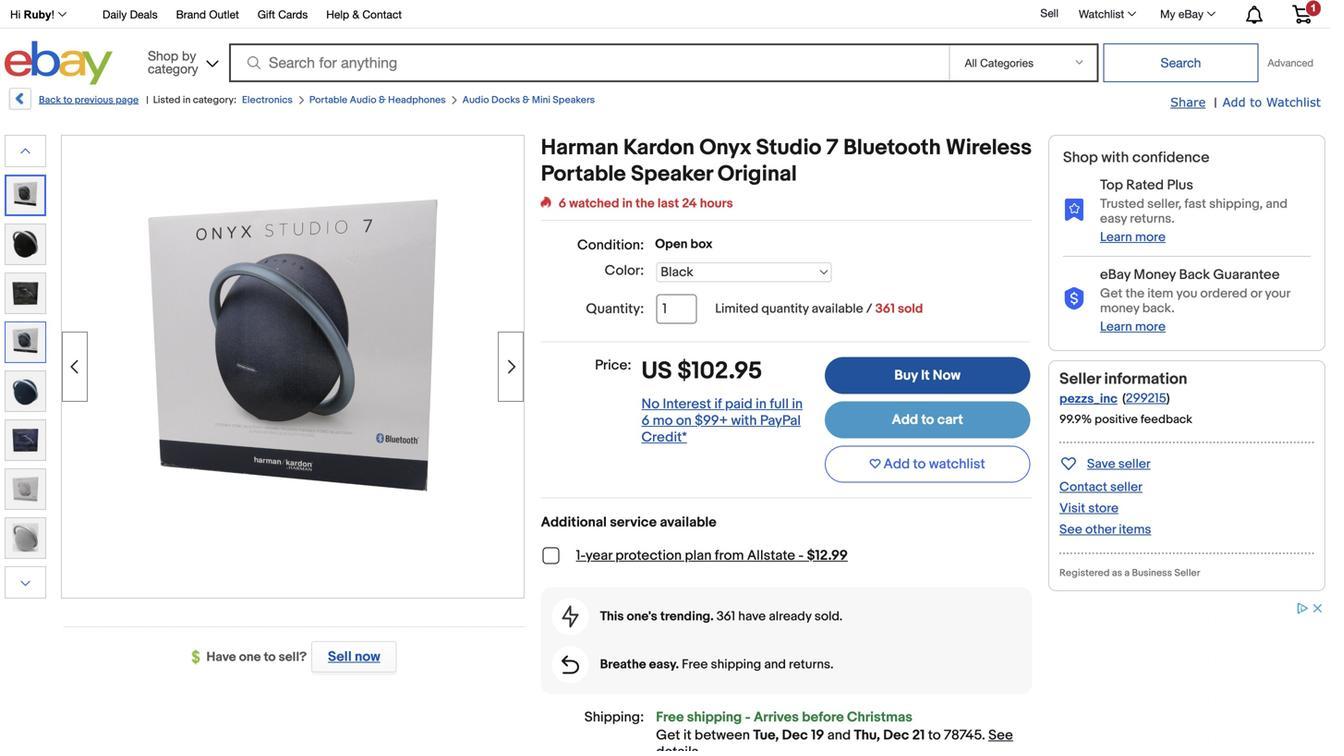 Task type: locate. For each thing, give the bounding box(es) containing it.
this one's trending. 361 have already sold.
[[600, 609, 843, 625]]

0 vertical spatial learn
[[1101, 230, 1133, 245]]

2 vertical spatial add
[[884, 456, 910, 473]]

with right if
[[731, 413, 757, 429]]

with up top
[[1102, 149, 1130, 167]]

dec left 21
[[884, 727, 910, 744]]

1 audio from the left
[[350, 94, 377, 106]]

audio left headphones
[[350, 94, 377, 106]]

0 horizontal spatial the
[[636, 196, 655, 212]]

sell left watchlist 'link'
[[1041, 7, 1059, 20]]

0 vertical spatial get
[[1101, 286, 1123, 302]]

pezzs_inc
[[1060, 391, 1118, 407]]

audio left docks
[[463, 94, 489, 106]]

sell inside account navigation
[[1041, 7, 1059, 20]]

speaker
[[631, 161, 713, 188]]

returns. inside the top rated plus trusted seller, fast shipping, and easy returns. learn more
[[1131, 211, 1175, 227]]

0 horizontal spatial audio
[[350, 94, 377, 106]]

- left $12.99
[[799, 548, 804, 564]]

seller inside button
[[1119, 456, 1151, 472]]

contact seller visit store see other items
[[1060, 480, 1152, 538]]

sold
[[898, 301, 924, 317]]

1 horizontal spatial sell
[[1041, 7, 1059, 20]]

1 vertical spatial and
[[765, 657, 786, 673]]

available left /
[[812, 301, 864, 317]]

us $102.95
[[642, 357, 763, 386]]

watchlist right sell link
[[1079, 7, 1125, 20]]

portable up watched
[[541, 161, 626, 188]]

0 horizontal spatial contact
[[363, 8, 402, 21]]

back up you
[[1180, 267, 1211, 283]]

& left headphones
[[379, 94, 386, 106]]

and right shipping,
[[1266, 196, 1288, 212]]

it
[[684, 727, 692, 744]]

0 vertical spatial shipping
[[711, 657, 762, 673]]

0 vertical spatial seller
[[1119, 456, 1151, 472]]

and inside the top rated plus trusted seller, fast shipping, and easy returns. learn more
[[1266, 196, 1288, 212]]

category:
[[193, 94, 237, 106]]

add down add to cart link at the right of page
[[884, 456, 910, 473]]

361 right /
[[876, 301, 895, 317]]

easy
[[1101, 211, 1128, 227]]

ebay inside account navigation
[[1179, 7, 1204, 20]]

pezzs_inc link
[[1060, 391, 1118, 407]]

add inside add to cart link
[[892, 412, 919, 428]]

0 vertical spatial the
[[636, 196, 655, 212]]

seller right business
[[1175, 567, 1201, 579]]

to left cart
[[922, 412, 935, 428]]

6 left mo
[[642, 413, 650, 429]]

with details__icon image left "money"
[[1064, 288, 1086, 311]]

| inside share | add to watchlist
[[1215, 95, 1218, 111]]

arrives
[[754, 709, 799, 726]]

get left it
[[656, 727, 681, 744]]

1 vertical spatial ebay
[[1101, 267, 1131, 283]]

ebay up "money"
[[1101, 267, 1131, 283]]

0 vertical spatial watchlist
[[1079, 7, 1125, 20]]

1 vertical spatial portable
[[541, 161, 626, 188]]

1 vertical spatial seller
[[1111, 480, 1143, 495]]

0 vertical spatial returns.
[[1131, 211, 1175, 227]]

0 vertical spatial contact
[[363, 8, 402, 21]]

1 vertical spatial -
[[745, 709, 751, 726]]

contact seller link
[[1060, 480, 1143, 495]]

0 vertical spatial available
[[812, 301, 864, 317]]

sell for sell
[[1041, 7, 1059, 20]]

2 more from the top
[[1136, 319, 1166, 335]]

if
[[715, 396, 722, 413]]

contact right the "help"
[[363, 8, 402, 21]]

watched
[[569, 196, 620, 212]]

trusted
[[1101, 196, 1145, 212]]

1 vertical spatial returns.
[[789, 657, 834, 673]]

one
[[239, 650, 261, 665]]

in left full
[[756, 396, 767, 413]]

1 vertical spatial sell
[[328, 649, 352, 665]]

returns.
[[1131, 211, 1175, 227], [789, 657, 834, 673]]

the
[[636, 196, 655, 212], [1126, 286, 1145, 302]]

quantity:
[[586, 301, 644, 317]]

shipping down this one's trending. 361 have already sold. at bottom
[[711, 657, 762, 673]]

dollar sign image
[[192, 650, 207, 665]]

$12.99
[[807, 548, 848, 564]]

0 vertical spatial learn more link
[[1101, 230, 1166, 245]]

hi
[[10, 8, 21, 21]]

advanced
[[1268, 57, 1314, 69]]

returns. down rated at the right top of the page
[[1131, 211, 1175, 227]]

learn inside ebay money back guarantee get the item you ordered or your money back. learn more
[[1101, 319, 1133, 335]]

| left listed
[[146, 94, 149, 106]]

add to watchlist link
[[1223, 94, 1322, 111]]

see right the .
[[989, 727, 1014, 744]]

1 horizontal spatial seller
[[1175, 567, 1201, 579]]

watchlist down advanced link in the right of the page
[[1267, 95, 1322, 109]]

more down back.
[[1136, 319, 1166, 335]]

0 horizontal spatial -
[[745, 709, 751, 726]]

1 horizontal spatial 361
[[876, 301, 895, 317]]

portable inside harman kardon onyx studio 7 bluetooth wireless portable speaker original
[[541, 161, 626, 188]]

have one to sell?
[[207, 650, 307, 665]]

available for service
[[660, 514, 717, 531]]

seller up pezzs_inc
[[1060, 370, 1101, 389]]

0 horizontal spatial get
[[656, 727, 681, 744]]

1 horizontal spatial available
[[812, 301, 864, 317]]

ordered
[[1201, 286, 1248, 302]]

1 vertical spatial add
[[892, 412, 919, 428]]

0 vertical spatial portable
[[309, 94, 348, 106]]

back left "previous"
[[39, 94, 61, 106]]

0 vertical spatial seller
[[1060, 370, 1101, 389]]

see down visit at the right bottom
[[1060, 522, 1083, 538]]

audio docks & mini speakers
[[463, 94, 595, 106]]

1 vertical spatial learn
[[1101, 319, 1133, 335]]

1 horizontal spatial see
[[1060, 522, 1083, 538]]

0 horizontal spatial returns.
[[789, 657, 834, 673]]

361 left have
[[717, 609, 736, 625]]

1 horizontal spatial watchlist
[[1267, 95, 1322, 109]]

1 horizontal spatial portable
[[541, 161, 626, 188]]

19
[[811, 727, 825, 744]]

0 vertical spatial sell
[[1041, 7, 1059, 20]]

0 horizontal spatial available
[[660, 514, 717, 531]]

seller
[[1060, 370, 1101, 389], [1175, 567, 1201, 579]]

original
[[718, 161, 797, 188]]

1 horizontal spatial audio
[[463, 94, 489, 106]]

shipping up between
[[687, 709, 742, 726]]

docks
[[492, 94, 521, 106]]

1 horizontal spatial ebay
[[1179, 7, 1204, 20]]

1 horizontal spatial -
[[799, 548, 804, 564]]

0 horizontal spatial watchlist
[[1079, 7, 1125, 20]]

learn inside the top rated plus trusted seller, fast shipping, and easy returns. learn more
[[1101, 230, 1133, 245]]

0 horizontal spatial 6
[[559, 196, 567, 212]]

6 watched in the last 24 hours
[[559, 196, 734, 212]]

open
[[655, 237, 688, 252]]

1 horizontal spatial and
[[828, 727, 851, 744]]

0 horizontal spatial &
[[353, 8, 360, 21]]

0 horizontal spatial sell
[[328, 649, 352, 665]]

dec down the free shipping - arrives before christmas
[[782, 727, 808, 744]]

add down buy
[[892, 412, 919, 428]]

credit*
[[642, 429, 687, 446]]

returns. inside the us $102.95 main content
[[789, 657, 834, 673]]

1 vertical spatial see
[[989, 727, 1014, 744]]

contact up visit store link
[[1060, 480, 1108, 495]]

harman
[[541, 135, 619, 161]]

1 vertical spatial more
[[1136, 319, 1166, 335]]

and right 19
[[828, 727, 851, 744]]

now
[[933, 367, 961, 384]]

learn down "money"
[[1101, 319, 1133, 335]]

learn more link down "money"
[[1101, 319, 1166, 335]]

seller right 'save'
[[1119, 456, 1151, 472]]

24
[[682, 196, 697, 212]]

1 vertical spatial get
[[656, 727, 681, 744]]

1 vertical spatial available
[[660, 514, 717, 531]]

1 learn from the top
[[1101, 230, 1133, 245]]

1 vertical spatial 6
[[642, 413, 650, 429]]

shop inside the shop by category
[[148, 48, 179, 63]]

sell
[[1041, 7, 1059, 20], [328, 649, 352, 665]]

0 vertical spatial free
[[682, 657, 708, 673]]

learn more link down easy on the top right
[[1101, 230, 1166, 245]]

1 vertical spatial 361
[[717, 609, 736, 625]]

0 horizontal spatial ebay
[[1101, 267, 1131, 283]]

1 vertical spatial seller
[[1175, 567, 1201, 579]]

learn down easy on the top right
[[1101, 230, 1133, 245]]

seller
[[1119, 456, 1151, 472], [1111, 480, 1143, 495]]

trending.
[[661, 609, 714, 625]]

seller down save seller
[[1111, 480, 1143, 495]]

listed
[[153, 94, 181, 106]]

6
[[559, 196, 567, 212], [642, 413, 650, 429]]

free up it
[[656, 709, 684, 726]]

2 learn more link from the top
[[1101, 319, 1166, 335]]

0 vertical spatial ebay
[[1179, 7, 1204, 20]]

1 vertical spatial back
[[1180, 267, 1211, 283]]

seller inside seller information pezzs_inc ( 299215 ) 99.9% positive feedback
[[1060, 370, 1101, 389]]

2 horizontal spatial &
[[523, 94, 530, 106]]

business
[[1133, 567, 1173, 579]]

sell left now
[[328, 649, 352, 665]]

1 horizontal spatial get
[[1101, 286, 1123, 302]]

portable
[[309, 94, 348, 106], [541, 161, 626, 188]]

0 vertical spatial more
[[1136, 230, 1166, 245]]

1 horizontal spatial back
[[1180, 267, 1211, 283]]

with details__icon image left easy on the top right
[[1064, 198, 1086, 221]]

hours
[[700, 196, 734, 212]]

with details__icon image for breathe easy.
[[562, 656, 580, 674]]

shop by category banner
[[0, 0, 1326, 90]]

shop by category
[[148, 48, 198, 76]]

& left mini on the left of the page
[[523, 94, 530, 106]]

to left watchlist at right
[[914, 456, 926, 473]]

picture 3 of 10 image
[[6, 225, 45, 264]]

299215 link
[[1126, 391, 1167, 407]]

brand outlet
[[176, 8, 239, 21]]

(
[[1123, 391, 1126, 407]]

with details__icon image left this
[[562, 606, 579, 628]]

add inside "add to watchlist" button
[[884, 456, 910, 473]]

1 vertical spatial the
[[1126, 286, 1145, 302]]

1 vertical spatial shipping
[[687, 709, 742, 726]]

ebay
[[1179, 7, 1204, 20], [1101, 267, 1131, 283]]

add inside share | add to watchlist
[[1223, 95, 1246, 109]]

the inside the us $102.95 main content
[[636, 196, 655, 212]]

watchlist
[[1079, 7, 1125, 20], [1267, 95, 1322, 109]]

fast
[[1185, 196, 1207, 212]]

1 vertical spatial shop
[[1064, 149, 1099, 167]]

paid
[[725, 396, 753, 413]]

0 horizontal spatial and
[[765, 657, 786, 673]]

361
[[876, 301, 895, 317], [717, 609, 736, 625]]

6 left watched
[[559, 196, 567, 212]]

advertisement region
[[1049, 601, 1326, 751]]

sell?
[[279, 650, 307, 665]]

see other items link
[[1060, 522, 1152, 538]]

1 horizontal spatial shop
[[1064, 149, 1099, 167]]

None submit
[[1104, 43, 1259, 82]]

daily deals link
[[103, 5, 158, 25]]

1 horizontal spatial returns.
[[1131, 211, 1175, 227]]

with details__icon image
[[1064, 198, 1086, 221], [1064, 288, 1086, 311], [562, 606, 579, 628], [562, 656, 580, 674]]

get inside ebay money back guarantee get the item you ordered or your money back. learn more
[[1101, 286, 1123, 302]]

1 vertical spatial watchlist
[[1267, 95, 1322, 109]]

learn more link
[[1101, 230, 1166, 245], [1101, 319, 1166, 335]]

portable right electronics link
[[309, 94, 348, 106]]

free right easy.
[[682, 657, 708, 673]]

rated
[[1127, 177, 1165, 194]]

0 horizontal spatial with
[[731, 413, 757, 429]]

sell now
[[328, 649, 380, 665]]

and down the already
[[765, 657, 786, 673]]

& for portable
[[379, 94, 386, 106]]

0 horizontal spatial seller
[[1060, 370, 1101, 389]]

0 horizontal spatial shop
[[148, 48, 179, 63]]

& right the "help"
[[353, 8, 360, 21]]

to down advanced link in the right of the page
[[1251, 95, 1263, 109]]

returns. down sold.
[[789, 657, 834, 673]]

$99+
[[695, 413, 728, 429]]

0 horizontal spatial portable
[[309, 94, 348, 106]]

0 horizontal spatial back
[[39, 94, 61, 106]]

price:
[[595, 357, 632, 374]]

1 horizontal spatial dec
[[884, 727, 910, 744]]

1 vertical spatial contact
[[1060, 480, 1108, 495]]

back inside ebay money back guarantee get the item you ordered or your money back. learn more
[[1180, 267, 1211, 283]]

on
[[676, 413, 692, 429]]

1 horizontal spatial the
[[1126, 286, 1145, 302]]

1 vertical spatial with
[[731, 413, 757, 429]]

0 vertical spatial add
[[1223, 95, 1246, 109]]

more down seller,
[[1136, 230, 1166, 245]]

0 horizontal spatial see
[[989, 727, 1014, 744]]

get left the item
[[1101, 286, 1123, 302]]

the left the item
[[1126, 286, 1145, 302]]

available up plan at bottom
[[660, 514, 717, 531]]

add to watchlist button
[[825, 446, 1031, 483]]

1 vertical spatial learn more link
[[1101, 319, 1166, 335]]

& inside account navigation
[[353, 8, 360, 21]]

picture 6 of 10 image
[[6, 372, 45, 411]]

with details__icon image for top rated plus
[[1064, 198, 1086, 221]]

1 horizontal spatial with
[[1102, 149, 1130, 167]]

1 horizontal spatial 6
[[642, 413, 650, 429]]

0 vertical spatial shop
[[148, 48, 179, 63]]

0 vertical spatial and
[[1266, 196, 1288, 212]]

2 audio from the left
[[463, 94, 489, 106]]

1 learn more link from the top
[[1101, 230, 1166, 245]]

more
[[1136, 230, 1166, 245], [1136, 319, 1166, 335]]

seller inside contact seller visit store see other items
[[1111, 480, 1143, 495]]

1 horizontal spatial &
[[379, 94, 386, 106]]

to inside button
[[914, 456, 926, 473]]

in right watched
[[622, 196, 633, 212]]

2 learn from the top
[[1101, 319, 1133, 335]]

the left last
[[636, 196, 655, 212]]

2 horizontal spatial and
[[1266, 196, 1288, 212]]

us $102.95 main content
[[541, 135, 1033, 751]]

- left arrives
[[745, 709, 751, 726]]

learn more link for money
[[1101, 319, 1166, 335]]

my ebay link
[[1151, 3, 1225, 25]]

add right share
[[1223, 95, 1246, 109]]

category
[[148, 61, 198, 76]]

cart
[[938, 412, 964, 428]]

| right share button
[[1215, 95, 1218, 111]]

confidence
[[1133, 149, 1210, 167]]

1 horizontal spatial contact
[[1060, 480, 1108, 495]]

0 vertical spatial see
[[1060, 522, 1083, 538]]

1 more from the top
[[1136, 230, 1166, 245]]

ebay right my
[[1179, 7, 1204, 20]]

21
[[913, 727, 925, 744]]

with inside the no interest if paid in full in 6 mo on $99+ with paypal credit*
[[731, 413, 757, 429]]

1 horizontal spatial |
[[1215, 95, 1218, 111]]

0 horizontal spatial dec
[[782, 727, 808, 744]]

in right full
[[792, 396, 803, 413]]

with details__icon image for ebay money back guarantee
[[1064, 288, 1086, 311]]

this
[[600, 609, 624, 625]]

in
[[183, 94, 191, 106], [622, 196, 633, 212], [756, 396, 767, 413], [792, 396, 803, 413]]

us
[[642, 357, 672, 386]]

none submit inside shop by category banner
[[1104, 43, 1259, 82]]

items
[[1119, 522, 1152, 538]]

portable audio & headphones
[[309, 94, 446, 106]]

shop with confidence
[[1064, 149, 1210, 167]]

daily deals
[[103, 8, 158, 21]]

1 dec from the left
[[782, 727, 808, 744]]

with details__icon image left breathe
[[562, 656, 580, 674]]



Task type: describe. For each thing, give the bounding box(es) containing it.
watchlist inside 'link'
[[1079, 7, 1125, 20]]

positive
[[1095, 413, 1139, 427]]

now
[[355, 649, 380, 665]]

see details
[[656, 727, 1014, 751]]

to right the one
[[264, 650, 276, 665]]

0 vertical spatial 361
[[876, 301, 895, 317]]

have
[[207, 650, 236, 665]]

add to cart
[[892, 412, 964, 428]]

sell for sell now
[[328, 649, 352, 665]]

ebay money back guarantee get the item you ordered or your money back. learn more
[[1101, 267, 1291, 335]]

add for add to watchlist
[[884, 456, 910, 473]]

a
[[1125, 567, 1130, 579]]

see inside contact seller visit store see other items
[[1060, 522, 1083, 538]]

to inside share | add to watchlist
[[1251, 95, 1263, 109]]

my ebay
[[1161, 7, 1204, 20]]

plan
[[685, 548, 712, 564]]

add for add to cart
[[892, 412, 919, 428]]

speakers
[[553, 94, 595, 106]]

no interest if paid in full in 6 mo on $99+ with paypal credit*
[[642, 396, 803, 446]]

gift cards
[[258, 8, 308, 21]]

no
[[642, 396, 660, 413]]

get it between tue, dec 19 and thu, dec 21 to 78745 .
[[656, 727, 989, 744]]

before
[[802, 709, 844, 726]]

see inside see details
[[989, 727, 1014, 744]]

!
[[51, 8, 55, 21]]

.
[[982, 727, 986, 744]]

harman kardon onyx studio 7 bluetooth wireless portable speaker original - picture 5 of 10 image
[[146, 134, 440, 596]]

picture 2 of 10 image
[[6, 177, 44, 214]]

save
[[1088, 456, 1116, 472]]

bluetooth
[[844, 135, 941, 161]]

additional service available
[[541, 514, 717, 531]]

details
[[656, 744, 699, 751]]

seller for save
[[1119, 456, 1151, 472]]

0 vertical spatial 6
[[559, 196, 567, 212]]

get inside the us $102.95 main content
[[656, 727, 681, 744]]

brand
[[176, 8, 206, 21]]

Search for anything text field
[[232, 45, 946, 80]]

box
[[691, 237, 713, 252]]

more inside the top rated plus trusted seller, fast shipping, and easy returns. learn more
[[1136, 230, 1166, 245]]

watchlist inside share | add to watchlist
[[1267, 95, 1322, 109]]

6 inside the no interest if paid in full in 6 mo on $99+ with paypal credit*
[[642, 413, 650, 429]]

audio docks & mini speakers link
[[463, 94, 595, 106]]

as
[[1113, 567, 1123, 579]]

picture 9 of 10 image
[[6, 518, 45, 558]]

previous
[[75, 94, 113, 106]]

by
[[182, 48, 196, 63]]

interest
[[663, 396, 712, 413]]

1 vertical spatial free
[[656, 709, 684, 726]]

more inside ebay money back guarantee get the item you ordered or your money back. learn more
[[1136, 319, 1166, 335]]

no interest if paid in full in 6 mo on $99+ with paypal credit* link
[[642, 396, 803, 446]]

share
[[1171, 95, 1206, 109]]

daily
[[103, 8, 127, 21]]

0 horizontal spatial 361
[[717, 609, 736, 625]]

to right 21
[[929, 727, 941, 744]]

visit
[[1060, 501, 1086, 516]]

)
[[1167, 391, 1171, 407]]

item
[[1148, 286, 1174, 302]]

78745
[[944, 727, 982, 744]]

allstate
[[748, 548, 796, 564]]

buy it now
[[895, 367, 961, 384]]

picture 7 of 10 image
[[6, 420, 45, 460]]

have
[[739, 609, 766, 625]]

studio
[[756, 135, 822, 161]]

it
[[921, 367, 930, 384]]

money
[[1134, 267, 1177, 283]]

contact inside contact seller visit store see other items
[[1060, 480, 1108, 495]]

$102.95
[[678, 357, 763, 386]]

add to cart link
[[825, 402, 1031, 439]]

picture 5 of 10 image
[[6, 323, 45, 362]]

store
[[1089, 501, 1119, 516]]

0 vertical spatial back
[[39, 94, 61, 106]]

available for quantity
[[812, 301, 864, 317]]

seller for contact
[[1111, 480, 1143, 495]]

the inside ebay money back guarantee get the item you ordered or your money back. learn more
[[1126, 286, 1145, 302]]

to left "previous"
[[63, 94, 72, 106]]

shop for shop by category
[[148, 48, 179, 63]]

one's
[[627, 609, 658, 625]]

seller information pezzs_inc ( 299215 ) 99.9% positive feedback
[[1060, 370, 1193, 427]]

0 horizontal spatial |
[[146, 94, 149, 106]]

1 link
[[1282, 0, 1323, 27]]

picture 4 of 10 image
[[6, 274, 45, 313]]

99.9%
[[1060, 413, 1093, 427]]

add to watchlist
[[884, 456, 986, 473]]

2 dec from the left
[[884, 727, 910, 744]]

2 vertical spatial and
[[828, 727, 851, 744]]

contact inside account navigation
[[363, 8, 402, 21]]

guarantee
[[1214, 267, 1280, 283]]

cards
[[278, 8, 308, 21]]

visit store link
[[1060, 501, 1119, 516]]

deals
[[130, 8, 158, 21]]

ebay inside ebay money back guarantee get the item you ordered or your money back. learn more
[[1101, 267, 1131, 283]]

with details__icon image for this one's trending.
[[562, 606, 579, 628]]

headphones
[[388, 94, 446, 106]]

my
[[1161, 7, 1176, 20]]

last
[[658, 196, 679, 212]]

page
[[116, 94, 139, 106]]

share | add to watchlist
[[1171, 95, 1322, 111]]

share button
[[1171, 94, 1206, 111]]

your
[[1266, 286, 1291, 302]]

shipping,
[[1210, 196, 1264, 212]]

additional
[[541, 514, 607, 531]]

buy
[[895, 367, 918, 384]]

shipping:
[[585, 709, 644, 726]]

| listed in category:
[[146, 94, 237, 106]]

mini
[[532, 94, 551, 106]]

Quantity: text field
[[656, 294, 697, 324]]

seller,
[[1148, 196, 1182, 212]]

0 vertical spatial -
[[799, 548, 804, 564]]

back to previous page
[[39, 94, 139, 106]]

shop for shop with confidence
[[1064, 149, 1099, 167]]

plus
[[1168, 177, 1194, 194]]

in right listed
[[183, 94, 191, 106]]

electronics
[[242, 94, 293, 106]]

learn more link for rated
[[1101, 230, 1166, 245]]

account navigation
[[0, 0, 1326, 29]]

limited quantity available / 361 sold
[[716, 301, 924, 317]]

ruby
[[24, 8, 51, 21]]

protection
[[616, 548, 682, 564]]

1-year protection plan from allstate - $12.99
[[576, 548, 848, 564]]

breathe
[[600, 657, 647, 673]]

help
[[326, 8, 349, 21]]

& for audio
[[523, 94, 530, 106]]

0 vertical spatial with
[[1102, 149, 1130, 167]]

open box
[[655, 237, 713, 252]]

picture 8 of 10 image
[[6, 469, 45, 509]]

gift
[[258, 8, 275, 21]]

top
[[1101, 177, 1124, 194]]



Task type: vqa. For each thing, say whether or not it's contained in the screenshot.
VEVOR-Yard
no



